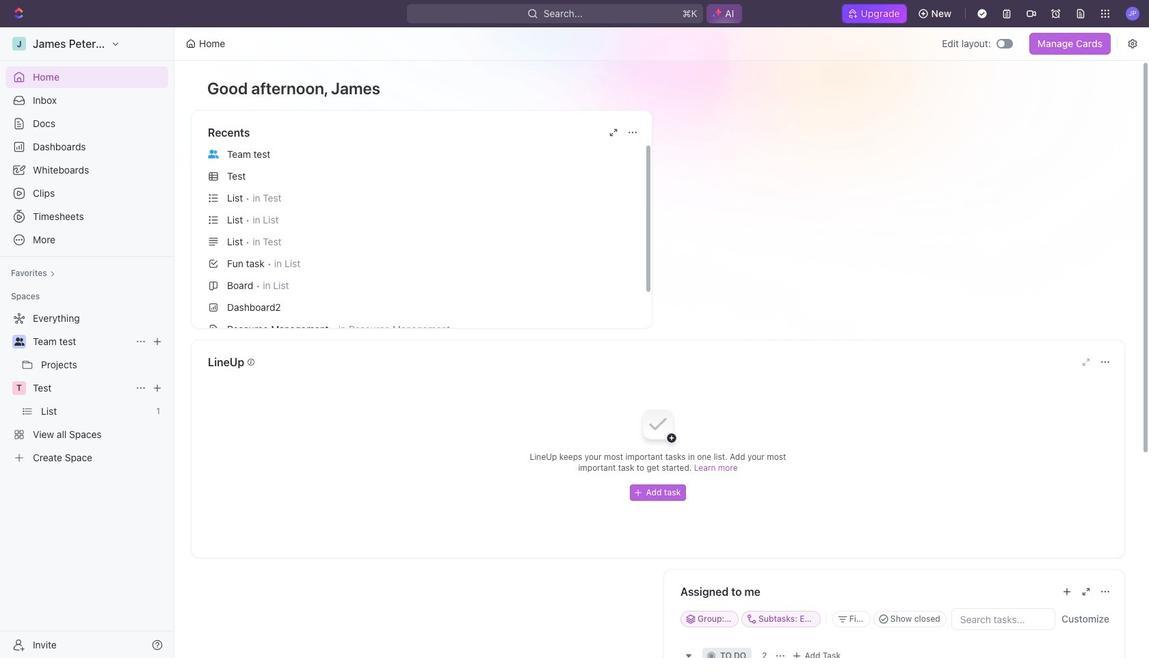 Task type: describe. For each thing, give the bounding box(es) containing it.
james peterson's workspace, , element
[[12, 37, 26, 51]]

sidebar navigation
[[0, 27, 177, 659]]

test, , element
[[12, 382, 26, 395]]

tree inside sidebar 'navigation'
[[5, 308, 168, 469]]

user group image
[[208, 150, 219, 158]]



Task type: vqa. For each thing, say whether or not it's contained in the screenshot.
Customize
no



Task type: locate. For each thing, give the bounding box(es) containing it.
tree
[[5, 308, 168, 469]]

Search tasks... text field
[[952, 610, 1055, 630]]

user group image
[[14, 338, 24, 346]]



